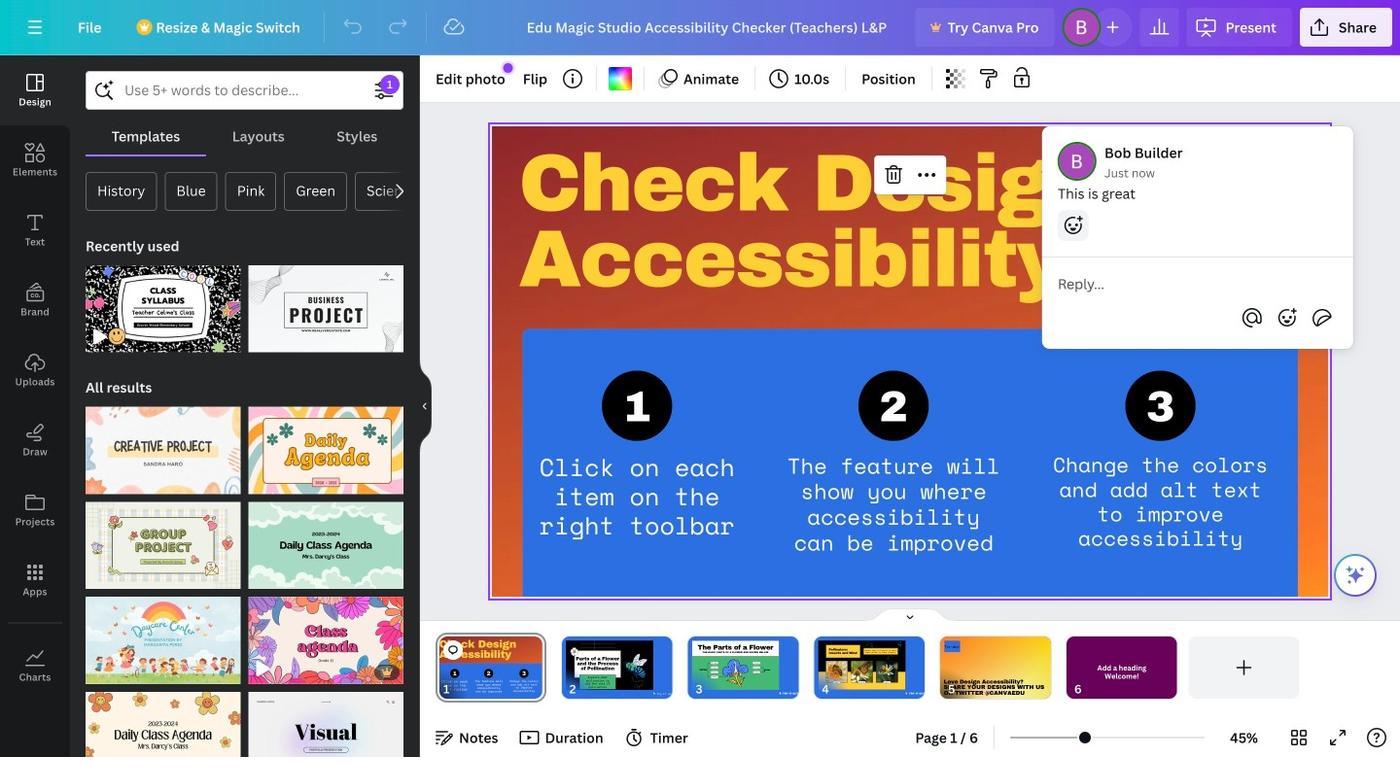 Task type: locate. For each thing, give the bounding box(es) containing it.
orange and yellow retro flower power daily class agenda template group
[[86, 681, 241, 758]]

grey minimalist business project presentation group
[[249, 254, 404, 353]]

multicolor clouds daily class agenda template group
[[249, 491, 404, 590]]

green colorful cute aesthetic group project presentation group
[[86, 491, 241, 590]]

gradient minimal portfolio proposal presentation group
[[249, 681, 404, 758]]

0 horizontal spatial pink rectangle image
[[566, 641, 653, 691]]

1 horizontal spatial pink rectangle image
[[692, 641, 780, 691]]

pink rectangle image
[[566, 641, 653, 691], [692, 641, 780, 691], [819, 641, 906, 691]]

2 horizontal spatial pink rectangle image
[[819, 641, 906, 691]]

colorful watercolor creative project presentation group
[[86, 396, 241, 495]]

3 pink rectangle image from the left
[[819, 641, 906, 691]]

Design title text field
[[511, 8, 908, 47]]



Task type: describe. For each thing, give the bounding box(es) containing it.
orange groovy retro daily agenda presentation group
[[249, 396, 404, 495]]

Zoom button
[[1213, 723, 1276, 754]]

no colour image
[[609, 67, 632, 90]]

main menu bar
[[0, 0, 1401, 55]]

hide pages image
[[864, 608, 957, 624]]

Reply draft. Add a reply or @mention. text field
[[1058, 273, 1338, 295]]

canva assistant image
[[1344, 564, 1368, 588]]

page 1 image
[[436, 637, 546, 699]]

side panel tab list
[[0, 55, 70, 701]]

colorful scrapbook nostalgia class syllabus blank education presentation group
[[86, 254, 241, 353]]

1 pink rectangle image from the left
[[566, 641, 653, 691]]

Use 5+ words to describe... search field
[[125, 72, 365, 109]]

Page title text field
[[458, 680, 466, 699]]

blue green colorful daycare center presentation group
[[86, 586, 241, 685]]

colorful floral illustrative class agenda presentation group
[[249, 586, 404, 685]]

2 pink rectangle image from the left
[[692, 641, 780, 691]]

hide image
[[419, 360, 432, 453]]



Task type: vqa. For each thing, say whether or not it's contained in the screenshot.
Blue Green Colorful Daycare Center Presentation group
yes



